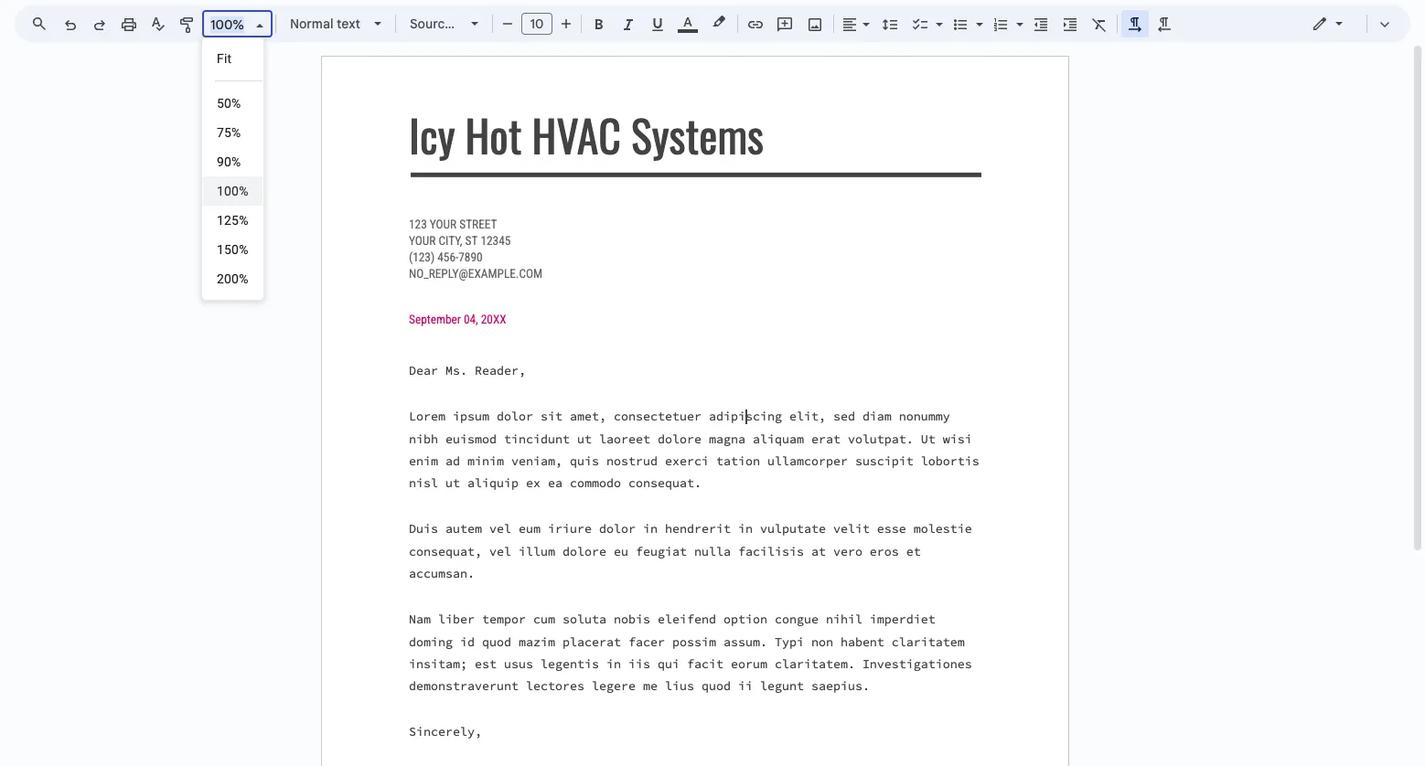 Task type: describe. For each thing, give the bounding box(es) containing it.
75%
[[217, 125, 241, 140]]

Zoom text field
[[206, 12, 250, 38]]

text color image
[[678, 11, 698, 33]]

text
[[337, 16, 361, 32]]

125%
[[217, 213, 249, 228]]

font list. source code pro selected. option
[[410, 11, 460, 37]]

normal text application
[[0, 0, 1426, 767]]

normal
[[290, 16, 334, 32]]

150%
[[217, 243, 249, 257]]

50%
[[217, 96, 241, 111]]

insert image image
[[805, 11, 826, 37]]

Font size field
[[522, 13, 560, 36]]

list box inside normal text application
[[202, 38, 263, 300]]

Menus field
[[23, 11, 63, 37]]



Task type: vqa. For each thing, say whether or not it's contained in the screenshot.
Slides
no



Task type: locate. For each thing, give the bounding box(es) containing it.
100%
[[217, 184, 249, 199]]

styles list. normal text selected. option
[[290, 11, 363, 37]]

checklist menu image
[[932, 12, 944, 18]]

line & paragraph spacing image
[[880, 11, 901, 37]]

bulleted list menu image
[[972, 12, 984, 18]]

Font size text field
[[523, 13, 552, 35]]

list box containing fit
[[202, 38, 263, 300]]

numbered list menu image
[[1012, 12, 1024, 18]]

normal text
[[290, 16, 361, 32]]

mode and view toolbar
[[1299, 5, 1400, 42]]

200%
[[217, 272, 249, 286]]

list box
[[202, 38, 263, 300]]

fit
[[217, 51, 232, 66]]

main toolbar
[[54, 0, 1180, 466]]

highlight color image
[[709, 11, 729, 33]]

None field
[[202, 10, 273, 38]]

90%
[[217, 155, 241, 169]]



